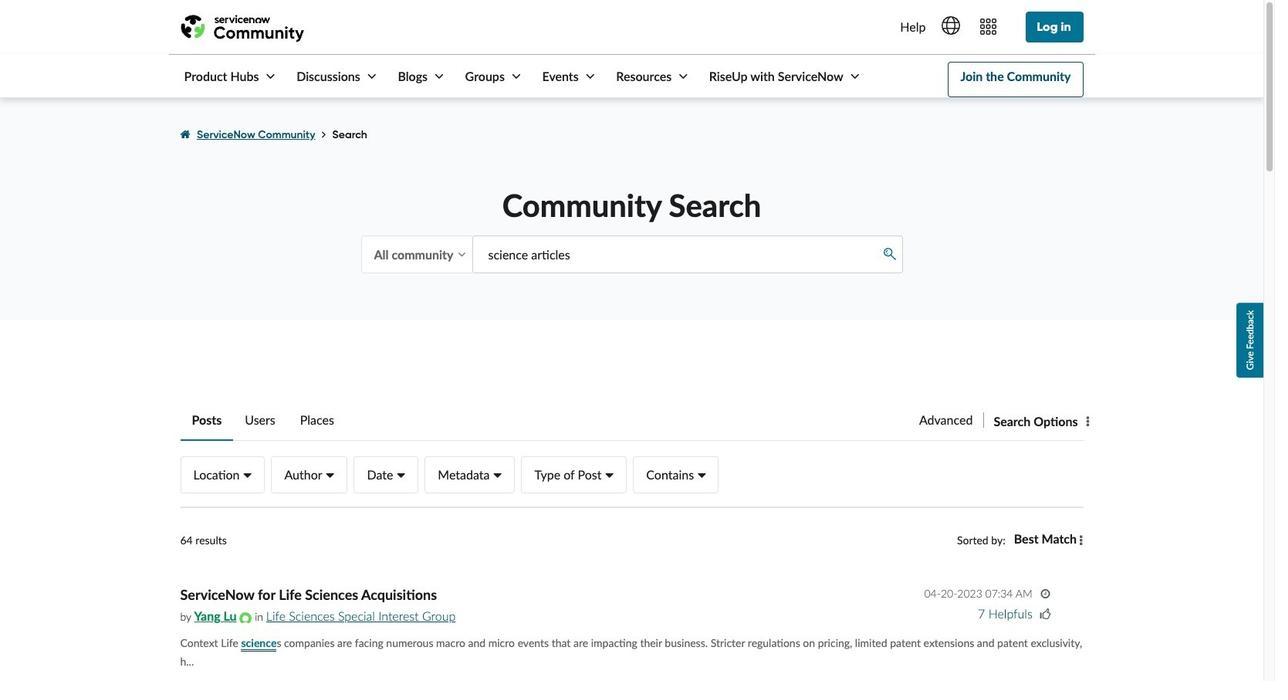 Task type: describe. For each thing, give the bounding box(es) containing it.
servicenow employee image
[[240, 612, 252, 624]]



Task type: locate. For each thing, give the bounding box(es) containing it.
tab list
[[180, 401, 1084, 441]]

heading
[[958, 524, 1014, 557]]

language selector image
[[942, 17, 960, 35]]

Search text field
[[472, 236, 903, 274]]

tab panel
[[180, 524, 1084, 681]]

menu bar
[[169, 55, 863, 97]]

alert
[[180, 524, 958, 557]]

list
[[180, 114, 1084, 156]]



Task type: vqa. For each thing, say whether or not it's contained in the screenshot.
alert
yes



